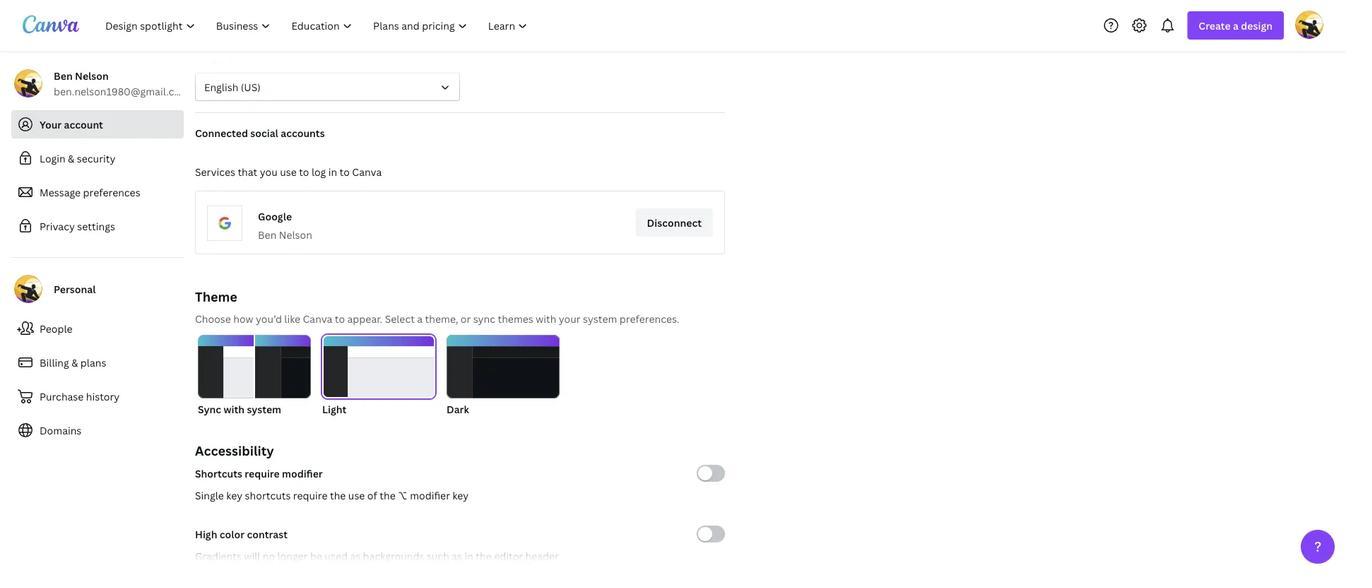 Task type: vqa. For each thing, say whether or not it's contained in the screenshot.
with inside the button
yes



Task type: locate. For each thing, give the bounding box(es) containing it.
& inside "link"
[[68, 152, 74, 165]]

1 as from the left
[[350, 549, 361, 563]]

require
[[245, 467, 280, 480], [293, 489, 328, 502]]

0 horizontal spatial modifier
[[282, 467, 323, 480]]

as right used
[[350, 549, 361, 563]]

canva right like
[[303, 312, 332, 325]]

1 horizontal spatial key
[[453, 489, 469, 502]]

nelson down google
[[279, 228, 312, 241]]

system right "your"
[[583, 312, 617, 325]]

be
[[310, 549, 322, 563]]

1 horizontal spatial use
[[348, 489, 365, 502]]

such
[[427, 549, 449, 563]]

nelson inside the ben nelson ben.nelson1980@gmail.com
[[75, 69, 109, 82]]

1 vertical spatial modifier
[[410, 489, 450, 502]]

1 horizontal spatial system
[[583, 312, 617, 325]]

disconnect
[[647, 216, 702, 229]]

1 horizontal spatial canva
[[352, 165, 382, 178]]

with right sync
[[224, 402, 245, 416]]

choose
[[195, 312, 231, 325]]

gradients
[[195, 549, 242, 563]]

use
[[280, 165, 297, 178], [348, 489, 365, 502]]

nelson up ben.nelson1980@gmail.com
[[75, 69, 109, 82]]

1 vertical spatial use
[[348, 489, 365, 502]]

1 vertical spatial &
[[71, 356, 78, 369]]

a
[[1233, 19, 1239, 32], [417, 312, 423, 325]]

system
[[583, 312, 617, 325], [247, 402, 281, 416]]

& left plans
[[71, 356, 78, 369]]

canva right the log
[[352, 165, 382, 178]]

system up accessibility
[[247, 402, 281, 416]]

backgrounds
[[363, 549, 424, 563]]

to left appear.
[[335, 312, 345, 325]]

& right login
[[68, 152, 74, 165]]

shortcuts require modifier
[[195, 467, 323, 480]]

Dark button
[[447, 335, 560, 417]]

message
[[40, 186, 81, 199]]

with
[[536, 312, 556, 325], [224, 402, 245, 416]]

create a design
[[1199, 19, 1273, 32]]

0 horizontal spatial with
[[224, 402, 245, 416]]

1 horizontal spatial a
[[1233, 19, 1239, 32]]

1 horizontal spatial with
[[536, 312, 556, 325]]

a right select in the left bottom of the page
[[417, 312, 423, 325]]

Sync with system button
[[198, 335, 311, 417]]

1 vertical spatial in
[[465, 549, 473, 563]]

0 horizontal spatial key
[[226, 489, 243, 502]]

to
[[299, 165, 309, 178], [340, 165, 350, 178], [335, 312, 345, 325]]

login & security link
[[11, 144, 184, 172]]

ben up your account
[[54, 69, 73, 82]]

0 horizontal spatial canva
[[303, 312, 332, 325]]

with inside 'theme choose how you'd like canva to appear. select a theme, or sync themes with your system preferences.'
[[536, 312, 556, 325]]

& for login
[[68, 152, 74, 165]]

the
[[330, 489, 346, 502], [380, 489, 396, 502], [476, 549, 492, 563]]

create a design button
[[1188, 11, 1284, 40]]

ben.nelson1980@gmail.com
[[54, 84, 189, 98]]

disconnect button
[[636, 208, 713, 237]]

your account
[[40, 118, 103, 131]]

ben
[[54, 69, 73, 82], [258, 228, 277, 241]]

in right such
[[465, 549, 473, 563]]

to left the log
[[299, 165, 309, 178]]

the left editor
[[476, 549, 492, 563]]

1 horizontal spatial ben
[[258, 228, 277, 241]]

login
[[40, 152, 65, 165]]

1 key from the left
[[226, 489, 243, 502]]

appear.
[[347, 312, 383, 325]]

theme
[[195, 288, 237, 305]]

1 horizontal spatial nelson
[[279, 228, 312, 241]]

0 horizontal spatial as
[[350, 549, 361, 563]]

your
[[559, 312, 581, 325]]

accounts
[[281, 126, 325, 140]]

1 vertical spatial ben
[[258, 228, 277, 241]]

0 horizontal spatial ben
[[54, 69, 73, 82]]

of
[[367, 489, 377, 502]]

key right single
[[226, 489, 243, 502]]

the left ⌥
[[380, 489, 396, 502]]

1 vertical spatial nelson
[[279, 228, 312, 241]]

no
[[263, 549, 275, 563]]

nelson inside "google ben nelson"
[[279, 228, 312, 241]]

require right shortcuts on the left of page
[[293, 489, 328, 502]]

ben down google
[[258, 228, 277, 241]]

1 vertical spatial canva
[[303, 312, 332, 325]]

0 vertical spatial system
[[583, 312, 617, 325]]

canva inside 'theme choose how you'd like canva to appear. select a theme, or sync themes with your system preferences.'
[[303, 312, 332, 325]]

0 vertical spatial modifier
[[282, 467, 323, 480]]

use right you
[[280, 165, 297, 178]]

message preferences link
[[11, 178, 184, 206]]

google
[[258, 210, 292, 223]]

nelson
[[75, 69, 109, 82], [279, 228, 312, 241]]

1 vertical spatial with
[[224, 402, 245, 416]]

a left design
[[1233, 19, 1239, 32]]

1 horizontal spatial modifier
[[410, 489, 450, 502]]

0 vertical spatial in
[[328, 165, 337, 178]]

0 vertical spatial a
[[1233, 19, 1239, 32]]

like
[[284, 312, 300, 325]]

0 vertical spatial nelson
[[75, 69, 109, 82]]

sync
[[198, 402, 221, 416]]

&
[[68, 152, 74, 165], [71, 356, 78, 369]]

⌥
[[398, 489, 408, 502]]

1 vertical spatial system
[[247, 402, 281, 416]]

as right such
[[452, 549, 462, 563]]

settings
[[77, 219, 115, 233]]

& for billing
[[71, 356, 78, 369]]

the left of
[[330, 489, 346, 502]]

history
[[86, 390, 120, 403]]

1 horizontal spatial require
[[293, 489, 328, 502]]

privacy settings
[[40, 219, 115, 233]]

key right ⌥
[[453, 489, 469, 502]]

2 horizontal spatial the
[[476, 549, 492, 563]]

with left "your"
[[536, 312, 556, 325]]

0 vertical spatial with
[[536, 312, 556, 325]]

0 vertical spatial use
[[280, 165, 297, 178]]

canva
[[352, 165, 382, 178], [303, 312, 332, 325]]

1 vertical spatial require
[[293, 489, 328, 502]]

1 horizontal spatial as
[[452, 549, 462, 563]]

domains link
[[11, 416, 184, 445]]

modifier right ⌥
[[410, 489, 450, 502]]

privacy
[[40, 219, 75, 233]]

connected
[[195, 126, 248, 140]]

in
[[328, 165, 337, 178], [465, 549, 473, 563]]

longer
[[277, 549, 308, 563]]

1 vertical spatial a
[[417, 312, 423, 325]]

as
[[350, 549, 361, 563], [452, 549, 462, 563]]

services that you use to log in to canva
[[195, 165, 382, 178]]

themes
[[498, 312, 533, 325]]

account
[[64, 118, 103, 131]]

0 vertical spatial require
[[245, 467, 280, 480]]

theme,
[[425, 312, 458, 325]]

social
[[250, 126, 278, 140]]

0 vertical spatial ben
[[54, 69, 73, 82]]

0 horizontal spatial a
[[417, 312, 423, 325]]

0 horizontal spatial require
[[245, 467, 280, 480]]

1 horizontal spatial in
[[465, 549, 473, 563]]

your
[[40, 118, 62, 131]]

0 horizontal spatial in
[[328, 165, 337, 178]]

modifier
[[282, 467, 323, 480], [410, 489, 450, 502]]

ben inside "google ben nelson"
[[258, 228, 277, 241]]

in right the log
[[328, 165, 337, 178]]

0 vertical spatial &
[[68, 152, 74, 165]]

0 horizontal spatial nelson
[[75, 69, 109, 82]]

that
[[238, 165, 257, 178]]

security
[[77, 152, 115, 165]]

english
[[204, 80, 238, 94]]

0 horizontal spatial system
[[247, 402, 281, 416]]

modifier up single key shortcuts require the use of the ⌥ modifier key
[[282, 467, 323, 480]]

use left of
[[348, 489, 365, 502]]

require up shortcuts on the left of page
[[245, 467, 280, 480]]



Task type: describe. For each thing, give the bounding box(es) containing it.
billing
[[40, 356, 69, 369]]

1 horizontal spatial the
[[380, 489, 396, 502]]

log
[[312, 165, 326, 178]]

ben inside the ben nelson ben.nelson1980@gmail.com
[[54, 69, 73, 82]]

to inside 'theme choose how you'd like canva to appear. select a theme, or sync themes with your system preferences.'
[[335, 312, 345, 325]]

privacy settings link
[[11, 212, 184, 240]]

0 vertical spatial canva
[[352, 165, 382, 178]]

you'd
[[256, 312, 282, 325]]

shortcuts
[[195, 467, 242, 480]]

preferences
[[83, 186, 140, 199]]

preferences.
[[620, 312, 679, 325]]

single
[[195, 489, 224, 502]]

system inside 'theme choose how you'd like canva to appear. select a theme, or sync themes with your system preferences.'
[[583, 312, 617, 325]]

personal
[[54, 282, 96, 296]]

purchase history link
[[11, 382, 184, 411]]

a inside dropdown button
[[1233, 19, 1239, 32]]

contrast
[[247, 528, 288, 541]]

billing & plans
[[40, 356, 106, 369]]

with inside sync with system button
[[224, 402, 245, 416]]

message preferences
[[40, 186, 140, 199]]

top level navigation element
[[96, 11, 540, 40]]

light
[[322, 402, 347, 416]]

ben nelson image
[[1295, 10, 1324, 39]]

google ben nelson
[[258, 210, 312, 241]]

purchase history
[[40, 390, 120, 403]]

people link
[[11, 315, 184, 343]]

sync with system
[[198, 402, 281, 416]]

or
[[461, 312, 471, 325]]

will
[[244, 549, 260, 563]]

shortcuts
[[245, 489, 291, 502]]

2 key from the left
[[453, 489, 469, 502]]

color
[[220, 528, 245, 541]]

english (us)
[[204, 80, 261, 94]]

design
[[1241, 19, 1273, 32]]

0 horizontal spatial the
[[330, 489, 346, 502]]

gradients will no longer be used as backgrounds such as in the editor header
[[195, 549, 559, 563]]

plans
[[80, 356, 106, 369]]

to right the log
[[340, 165, 350, 178]]

connected social accounts
[[195, 126, 325, 140]]

billing & plans link
[[11, 348, 184, 377]]

language
[[195, 52, 241, 65]]

login & security
[[40, 152, 115, 165]]

how
[[233, 312, 253, 325]]

editor
[[494, 549, 523, 563]]

single key shortcuts require the use of the ⌥ modifier key
[[195, 489, 469, 502]]

high
[[195, 528, 217, 541]]

high color contrast
[[195, 528, 288, 541]]

2 as from the left
[[452, 549, 462, 563]]

create
[[1199, 19, 1231, 32]]

dark
[[447, 402, 469, 416]]

used
[[325, 549, 348, 563]]

a inside 'theme choose how you'd like canva to appear. select a theme, or sync themes with your system preferences.'
[[417, 312, 423, 325]]

Language: English (US) button
[[195, 73, 460, 101]]

accessibility
[[195, 442, 274, 459]]

people
[[40, 322, 72, 335]]

your account link
[[11, 110, 184, 139]]

sync
[[473, 312, 495, 325]]

system inside button
[[247, 402, 281, 416]]

select
[[385, 312, 415, 325]]

you
[[260, 165, 278, 178]]

domains
[[40, 424, 82, 437]]

(us)
[[241, 80, 261, 94]]

theme choose how you'd like canva to appear. select a theme, or sync themes with your system preferences.
[[195, 288, 679, 325]]

ben nelson ben.nelson1980@gmail.com
[[54, 69, 189, 98]]

0 horizontal spatial use
[[280, 165, 297, 178]]

header
[[525, 549, 559, 563]]

services
[[195, 165, 235, 178]]

Light button
[[322, 335, 435, 417]]

purchase
[[40, 390, 84, 403]]



